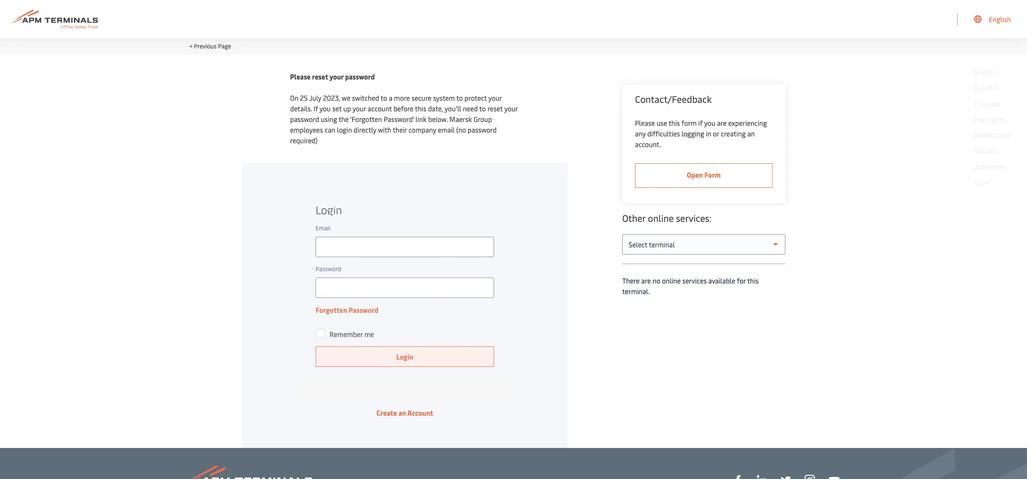 Task type: describe. For each thing, give the bounding box(es) containing it.
open form link
[[635, 163, 773, 188]]

account
[[368, 104, 392, 113]]

an inside please use this form if you are experiencing any difficulties logging in or creating an account.
[[748, 129, 755, 138]]

other online services:
[[623, 212, 712, 224]]

need
[[463, 104, 478, 113]]

a
[[389, 93, 393, 102]]

0 vertical spatial online
[[648, 212, 674, 224]]

use
[[657, 118, 668, 128]]

difficulties
[[648, 129, 680, 138]]

if
[[699, 118, 703, 128]]

previous
[[194, 42, 217, 50]]

directly
[[354, 125, 377, 134]]

login
[[337, 125, 352, 134]]

other
[[623, 212, 646, 224]]

for
[[737, 276, 746, 285]]

english button
[[975, 0, 1012, 38]]

services:
[[676, 212, 712, 224]]

switched
[[352, 93, 379, 102]]

english
[[990, 14, 1012, 24]]

required)
[[290, 136, 318, 145]]

(no
[[457, 125, 466, 134]]

you'll
[[445, 104, 462, 113]]

create an account link
[[377, 408, 433, 417]]

instagram link
[[805, 474, 816, 479]]

or
[[713, 129, 720, 138]]

linkedin image
[[757, 475, 768, 479]]

your right up
[[353, 104, 366, 113]]

reset inside on 25 july 2023, we switched to a more secure system to protect your details. if you set up your account before this date, you'll need to reset your password using the 'forgotten password' link below. maersk group employees can login directly with their company email (no password required)
[[488, 104, 503, 113]]

please use this form if you are experiencing any difficulties logging in or creating an account.
[[635, 118, 767, 149]]

there
[[623, 276, 640, 285]]

create an account
[[377, 408, 433, 417]]

logging
[[682, 129, 705, 138]]

details.
[[290, 104, 312, 113]]

terminal.
[[623, 286, 650, 296]]

online inside there are no online services available for this terminal.
[[662, 276, 681, 285]]

1 horizontal spatial to
[[457, 93, 463, 102]]

please for please reset your password
[[290, 72, 311, 81]]

facebook image
[[734, 475, 744, 479]]

on
[[290, 93, 299, 102]]

form
[[682, 118, 697, 128]]

are inside there are no online services available for this terminal.
[[642, 276, 651, 285]]

instagram image
[[805, 475, 816, 479]]

1 vertical spatial password
[[290, 114, 319, 124]]

services
[[683, 276, 707, 285]]

on 25 july 2023, we switched to a more secure system to protect your details. if you set up your account before this date, you'll need to reset your password using the 'forgotten password' link below. maersk group employees can login directly with their company email (no password required)
[[290, 93, 518, 145]]

maersk
[[450, 114, 472, 124]]

create
[[377, 408, 397, 417]]

password'
[[384, 114, 414, 124]]

the
[[339, 114, 349, 124]]

0 vertical spatial reset
[[312, 72, 328, 81]]

email
[[438, 125, 455, 134]]

creating
[[721, 129, 746, 138]]

this inside please use this form if you are experiencing any difficulties logging in or creating an account.
[[669, 118, 680, 128]]

shape link
[[734, 474, 744, 479]]

in
[[706, 129, 712, 138]]

their
[[393, 125, 407, 134]]

0 horizontal spatial to
[[381, 93, 387, 102]]

please for please use this form if you are experiencing any difficulties logging in or creating an account.
[[635, 118, 655, 128]]

protect
[[465, 93, 487, 102]]

account
[[408, 408, 433, 417]]

any
[[635, 129, 646, 138]]

system
[[433, 93, 455, 102]]

no
[[653, 276, 661, 285]]



Task type: locate. For each thing, give the bounding box(es) containing it.
youtube image
[[829, 477, 840, 479]]

2023,
[[323, 93, 340, 102]]

1 vertical spatial please
[[635, 118, 655, 128]]

0 vertical spatial please
[[290, 72, 311, 81]]

1 horizontal spatial password
[[345, 72, 375, 81]]

you
[[320, 104, 331, 113], [705, 118, 716, 128]]

1 horizontal spatial are
[[717, 118, 727, 128]]

set
[[333, 104, 342, 113]]

company
[[409, 125, 437, 134]]

'forgotten
[[350, 114, 382, 124]]

using
[[321, 114, 337, 124]]

to left "a"
[[381, 93, 387, 102]]

online right other
[[648, 212, 674, 224]]

0 horizontal spatial password
[[290, 114, 319, 124]]

1 vertical spatial are
[[642, 276, 651, 285]]

0 horizontal spatial are
[[642, 276, 651, 285]]

account.
[[635, 139, 661, 149]]

an
[[748, 129, 755, 138], [399, 408, 406, 417]]

please inside please use this form if you are experiencing any difficulties logging in or creating an account.
[[635, 118, 655, 128]]

password up switched
[[345, 72, 375, 81]]

can
[[325, 125, 336, 134]]

please up 25 at the top
[[290, 72, 311, 81]]

to up you'll
[[457, 93, 463, 102]]

reset up group
[[488, 104, 503, 113]]

this up link
[[415, 104, 427, 113]]

employees
[[290, 125, 323, 134]]

online right "no"
[[662, 276, 681, 285]]

group
[[474, 114, 492, 124]]

you tube link
[[829, 475, 840, 479]]

are
[[717, 118, 727, 128], [642, 276, 651, 285]]

date,
[[428, 104, 443, 113]]

we
[[342, 93, 351, 102]]

0 vertical spatial an
[[748, 129, 755, 138]]

0 vertical spatial you
[[320, 104, 331, 113]]

0 horizontal spatial please
[[290, 72, 311, 81]]

1 vertical spatial this
[[669, 118, 680, 128]]

1 vertical spatial online
[[662, 276, 681, 285]]

available
[[709, 276, 736, 285]]

your
[[330, 72, 344, 81], [489, 93, 502, 102], [353, 104, 366, 113], [505, 104, 518, 113]]

0 vertical spatial this
[[415, 104, 427, 113]]

link
[[416, 114, 427, 124]]

linkedin__x28_alt_x29__3_ link
[[757, 474, 768, 479]]

secure
[[412, 93, 432, 102]]

with
[[378, 125, 392, 134]]

to up group
[[480, 104, 486, 113]]

<
[[190, 42, 193, 50]]

1 vertical spatial you
[[705, 118, 716, 128]]

an down the experiencing
[[748, 129, 755, 138]]

your up 2023,
[[330, 72, 344, 81]]

< previous page
[[190, 42, 231, 50]]

your right protect
[[489, 93, 502, 102]]

apmt footer logo image
[[187, 465, 312, 479]]

0 vertical spatial are
[[717, 118, 727, 128]]

0 horizontal spatial this
[[415, 104, 427, 113]]

you inside on 25 july 2023, we switched to a more secure system to protect your details. if you set up your account before this date, you'll need to reset your password using the 'forgotten password' link below. maersk group employees can login directly with their company email (no password required)
[[320, 104, 331, 113]]

password down group
[[468, 125, 497, 134]]

experiencing
[[729, 118, 767, 128]]

2 vertical spatial password
[[468, 125, 497, 134]]

open form
[[687, 170, 721, 179]]

1 horizontal spatial reset
[[488, 104, 503, 113]]

1 horizontal spatial you
[[705, 118, 716, 128]]

up
[[343, 104, 351, 113]]

are left "no"
[[642, 276, 651, 285]]

2 horizontal spatial password
[[468, 125, 497, 134]]

password up employees on the top left of page
[[290, 114, 319, 124]]

contact/feedback
[[635, 93, 712, 105]]

0 horizontal spatial you
[[320, 104, 331, 113]]

0 horizontal spatial reset
[[312, 72, 328, 81]]

0 horizontal spatial an
[[399, 408, 406, 417]]

your right need
[[505, 104, 518, 113]]

previous page link
[[194, 42, 231, 50]]

this
[[415, 104, 427, 113], [669, 118, 680, 128], [748, 276, 759, 285]]

please
[[290, 72, 311, 81], [635, 118, 655, 128]]

this right for
[[748, 276, 759, 285]]

if
[[314, 104, 318, 113]]

1 vertical spatial reset
[[488, 104, 503, 113]]

1 vertical spatial an
[[399, 408, 406, 417]]

there are no online services available for this terminal.
[[623, 276, 759, 296]]

july
[[309, 93, 322, 102]]

password
[[345, 72, 375, 81], [290, 114, 319, 124], [468, 125, 497, 134]]

below.
[[428, 114, 448, 124]]

fill 44 link
[[781, 474, 791, 479]]

reset
[[312, 72, 328, 81], [488, 104, 503, 113]]

open
[[687, 170, 703, 179]]

twitter image
[[781, 475, 791, 479]]

an right "create" at the left bottom of the page
[[399, 408, 406, 417]]

this right use
[[669, 118, 680, 128]]

please up any
[[635, 118, 655, 128]]

1 horizontal spatial an
[[748, 129, 755, 138]]

are inside please use this form if you are experiencing any difficulties logging in or creating an account.
[[717, 118, 727, 128]]

form
[[705, 170, 721, 179]]

please reset your password
[[290, 72, 375, 81]]

online
[[648, 212, 674, 224], [662, 276, 681, 285]]

2 horizontal spatial to
[[480, 104, 486, 113]]

are up or
[[717, 118, 727, 128]]

you inside please use this form if you are experiencing any difficulties logging in or creating an account.
[[705, 118, 716, 128]]

1 horizontal spatial please
[[635, 118, 655, 128]]

0 vertical spatial password
[[345, 72, 375, 81]]

25
[[300, 93, 308, 102]]

more
[[394, 93, 410, 102]]

page
[[218, 42, 231, 50]]

2 horizontal spatial this
[[748, 276, 759, 285]]

this inside on 25 july 2023, we switched to a more secure system to protect your details. if you set up your account before this date, you'll need to reset your password using the 'forgotten password' link below. maersk group employees can login directly with their company email (no password required)
[[415, 104, 427, 113]]

reset up july
[[312, 72, 328, 81]]

this inside there are no online services available for this terminal.
[[748, 276, 759, 285]]

to
[[381, 93, 387, 102], [457, 93, 463, 102], [480, 104, 486, 113]]

1 horizontal spatial this
[[669, 118, 680, 128]]

2 vertical spatial this
[[748, 276, 759, 285]]

before
[[394, 104, 414, 113]]



Task type: vqa. For each thing, say whether or not it's contained in the screenshot.
25
yes



